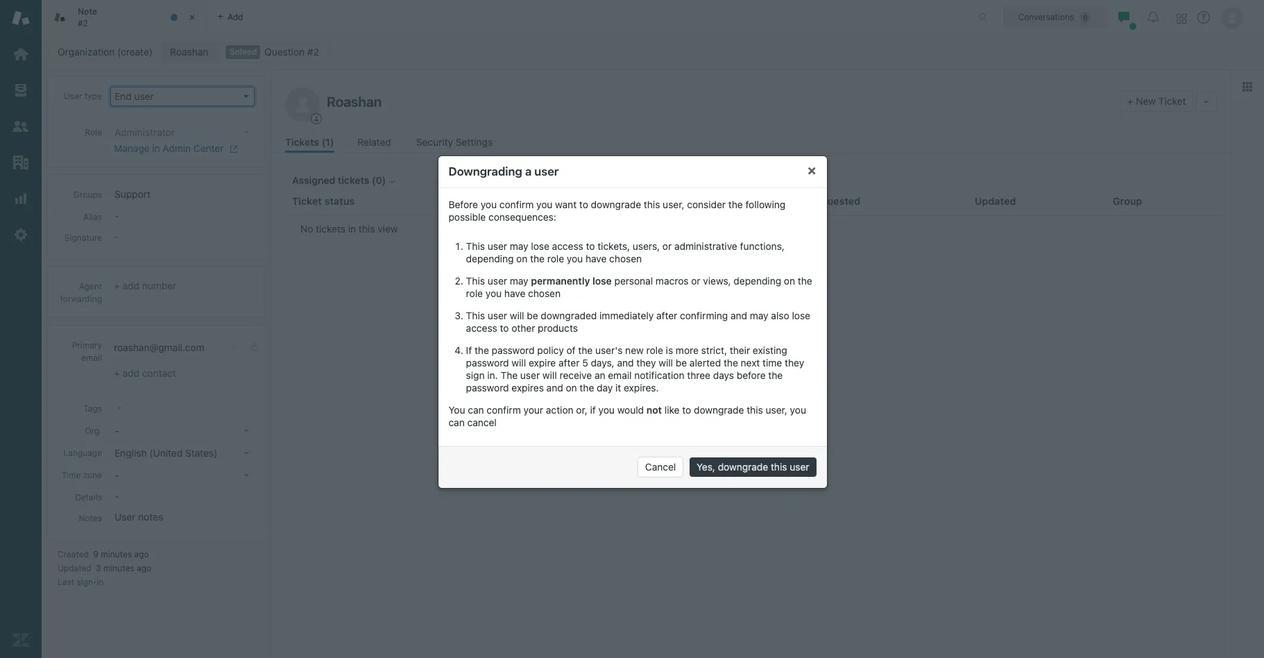 Task type: describe. For each thing, give the bounding box(es) containing it.
1 horizontal spatial can
[[468, 404, 485, 416]]

end user button
[[110, 87, 255, 106]]

consider
[[688, 199, 727, 210]]

of
[[567, 344, 576, 356]]

on inside personal macros or views, depending on the role you have chosen
[[785, 275, 796, 287]]

+ for + add contact
[[114, 367, 120, 379]]

1 horizontal spatial and
[[618, 357, 634, 369]]

admin image
[[12, 226, 30, 244]]

will up the the
[[512, 357, 527, 369]]

the
[[501, 369, 518, 381]]

+ for + add number
[[114, 280, 120, 292]]

like
[[665, 404, 680, 416]]

next
[[741, 357, 761, 369]]

2 vertical spatial password
[[467, 382, 510, 394]]

role inside this user may lose access to tickets, users, or administrative functions, depending on the role you have chosen
[[548, 253, 565, 264]]

get help image
[[1198, 11, 1211, 24]]

macros
[[656, 275, 689, 287]]

tickets,
[[598, 240, 631, 252]]

more
[[676, 344, 699, 356]]

question #2
[[265, 46, 319, 58]]

english (united states) button
[[110, 444, 255, 463]]

reporting image
[[12, 190, 30, 208]]

the inside personal macros or views, depending on the role you have chosen
[[799, 275, 813, 287]]

if the password policy of the user's new role is more strict, their existing password will expire after 5 days, and they will be alerted the next time they sign in. the user will receive an email notification three days before the password expires and on the day it expires.
[[467, 344, 805, 394]]

(united
[[149, 447, 183, 459]]

action
[[547, 404, 574, 416]]

created
[[58, 549, 89, 559]]

have inside personal macros or views, depending on the role you have chosen
[[505, 287, 526, 299]]

organization (create)
[[58, 46, 153, 58]]

user inside this user may lose access to tickets, users, or administrative functions, depending on the role you have chosen
[[488, 240, 508, 252]]

user's
[[596, 344, 623, 356]]

role inside if the password policy of the user's new role is more strict, their existing password will expire after 5 days, and they will be alerted the next time they sign in. the user will receive an email notification three days before the password expires and on the day it expires.
[[647, 344, 664, 356]]

2 they from the left
[[785, 357, 805, 369]]

downgrading
[[449, 165, 523, 178]]

role
[[85, 127, 102, 137]]

sign
[[467, 369, 485, 381]]

receive
[[560, 369, 593, 381]]

1 vertical spatial minutes
[[103, 563, 135, 573]]

no tickets in this view
[[301, 223, 398, 235]]

will down is
[[659, 357, 674, 369]]

the inside this user may lose access to tickets, users, or administrative functions, depending on the role you have chosen
[[531, 253, 545, 264]]

customers image
[[12, 117, 30, 135]]

id
[[470, 195, 480, 207]]

organization
[[58, 46, 115, 58]]

- button for org.
[[110, 421, 255, 441]]

(create)
[[117, 46, 153, 58]]

org.
[[85, 425, 102, 436]]

days
[[714, 369, 735, 381]]

arrow down image for -
[[244, 474, 249, 477]]

group
[[1113, 195, 1143, 207]]

assigned tickets (0)
[[292, 174, 386, 186]]

5
[[583, 357, 589, 369]]

organizations image
[[12, 153, 30, 171]]

depending inside personal macros or views, depending on the role you have chosen
[[734, 275, 782, 287]]

yes, downgrade this user
[[697, 461, 810, 473]]

manage in admin center
[[114, 142, 224, 154]]

signature
[[64, 233, 102, 243]]

question
[[265, 46, 305, 58]]

tickets (1)
[[285, 136, 334, 148]]

note
[[78, 6, 97, 17]]

the inside before you confirm you want to downgrade this user, consider the following possible consequences:
[[729, 199, 744, 210]]

add for add number
[[122, 280, 139, 292]]

if
[[467, 344, 473, 356]]

notes
[[138, 511, 163, 523]]

cancel button
[[638, 457, 684, 478]]

access inside "this user will be downgraded immediately after confirming and may also lose access to other products"
[[467, 322, 498, 334]]

0 vertical spatial in
[[152, 142, 160, 154]]

center
[[194, 142, 224, 154]]

no
[[301, 223, 313, 235]]

or inside personal macros or views, depending on the role you have chosen
[[692, 275, 701, 287]]

may for permanently
[[510, 275, 529, 287]]

new
[[626, 344, 644, 356]]

conversations button
[[1004, 6, 1106, 28]]

is
[[666, 344, 674, 356]]

- field
[[112, 400, 255, 415]]

after inside "this user will be downgraded immediately after confirming and may also lose access to other products"
[[657, 310, 678, 321]]

subject
[[524, 195, 561, 207]]

access inside this user may lose access to tickets, users, or administrative functions, depending on the role you have chosen
[[553, 240, 584, 252]]

after inside if the password policy of the user's new role is more strict, their existing password will expire after 5 days, and they will be alerted the next time they sign in. the user will receive an email notification three days before the password expires and on the day it expires.
[[559, 357, 580, 369]]

this inside like to downgrade this user, you can cancel
[[747, 404, 764, 416]]

role inside personal macros or views, depending on the role you have chosen
[[467, 287, 483, 299]]

0 vertical spatial minutes
[[101, 549, 132, 559]]

(1)
[[322, 136, 334, 148]]

grid containing ticket status
[[271, 187, 1231, 658]]

this user will be downgraded immediately after confirming and may also lose access to other products
[[467, 310, 811, 334]]

#2 for question #2
[[307, 46, 319, 58]]

if
[[591, 404, 596, 416]]

confirm for you
[[500, 199, 534, 210]]

or inside this user may lose access to tickets, users, or administrative functions, depending on the role you have chosen
[[663, 240, 672, 252]]

primary
[[72, 340, 102, 351]]

number
[[142, 280, 177, 292]]

not
[[647, 404, 663, 416]]

permanently
[[532, 275, 591, 287]]

may inside "this user will be downgraded immediately after confirming and may also lose access to other products"
[[751, 310, 769, 321]]

- for org.
[[115, 425, 119, 437]]

1 horizontal spatial updated
[[975, 195, 1017, 207]]

be inside if the password policy of the user's new role is more strict, their existing password will expire after 5 days, and they will be alerted the next time they sign in. the user will receive an email notification three days before the password expires and on the day it expires.
[[676, 357, 688, 369]]

+ add contact
[[114, 367, 176, 379]]

expires.
[[624, 382, 660, 394]]

alias
[[83, 212, 102, 222]]

will inside "this user will be downgraded immediately after confirming and may also lose access to other products"
[[510, 310, 525, 321]]

on inside if the password policy of the user's new role is more strict, their existing password will expire after 5 days, and they will be alerted the next time they sign in. the user will receive an email notification three days before the password expires and on the day it expires.
[[566, 382, 578, 394]]

you
[[449, 404, 466, 416]]

user type
[[64, 91, 102, 101]]

to inside this user may lose access to tickets, users, or administrative functions, depending on the role you have chosen
[[587, 240, 596, 252]]

2 horizontal spatial in
[[348, 223, 356, 235]]

in inside 'created 9 minutes ago updated 3 minutes ago last sign-in'
[[97, 577, 104, 587]]

your
[[524, 404, 544, 416]]

other
[[512, 322, 536, 334]]

this user may lose access to tickets, users, or administrative functions, depending on the role you have chosen
[[467, 240, 785, 264]]

possible
[[449, 211, 486, 223]]

lose inside this user may lose access to tickets, users, or administrative functions, depending on the role you have chosen
[[532, 240, 550, 252]]

language
[[63, 448, 102, 458]]

time
[[62, 470, 81, 480]]

downgrade inside before you confirm you want to downgrade this user, consider the following possible consequences:
[[592, 199, 642, 210]]

expires
[[512, 382, 544, 394]]

personal
[[615, 275, 654, 287]]

main element
[[0, 0, 42, 658]]

- button for time zone
[[110, 466, 255, 485]]

arrow down image for administrator
[[244, 131, 249, 134]]

arrow down image for english (united states)
[[244, 452, 249, 455]]

support
[[115, 188, 151, 200]]

functions,
[[741, 240, 785, 252]]

user for user notes
[[115, 511, 136, 523]]

existing
[[753, 344, 788, 356]]

this user may permanently lose
[[467, 275, 612, 287]]

day
[[597, 382, 613, 394]]

or,
[[577, 404, 588, 416]]

expire
[[529, 357, 557, 369]]

0 vertical spatial ago
[[134, 549, 149, 559]]

tickets
[[285, 136, 319, 148]]

alerted
[[690, 357, 722, 369]]

organization (create) button
[[49, 42, 162, 62]]

1 vertical spatial ago
[[137, 563, 151, 573]]

you inside personal macros or views, depending on the role you have chosen
[[486, 287, 502, 299]]

would
[[618, 404, 645, 416]]

status
[[325, 195, 355, 207]]

#2 for note #2
[[78, 18, 88, 28]]

policy
[[538, 344, 565, 356]]

users,
[[633, 240, 661, 252]]

- for time zone
[[115, 469, 119, 481]]

security
[[416, 136, 453, 148]]

1 vertical spatial password
[[467, 357, 510, 369]]

downgrade inside like to downgrade this user, you can cancel
[[695, 404, 745, 416]]



Task type: vqa. For each thing, say whether or not it's contained in the screenshot.
Tickets (1) link
yes



Task type: locate. For each thing, give the bounding box(es) containing it.
arrow down image for -
[[244, 430, 249, 432]]

-
[[115, 425, 119, 437], [115, 469, 119, 481]]

2 horizontal spatial lose
[[793, 310, 811, 321]]

like to downgrade this user, you can cancel
[[449, 404, 807, 428]]

you can confirm your action or, if you would not
[[449, 404, 663, 416]]

1 this from the top
[[467, 240, 486, 252]]

downgraded
[[541, 310, 598, 321]]

forwarding
[[60, 294, 102, 304]]

2 arrow down image from the top
[[244, 131, 249, 134]]

or left views,
[[692, 275, 701, 287]]

after down of
[[559, 357, 580, 369]]

0 vertical spatial - button
[[110, 421, 255, 441]]

user, inside like to downgrade this user, you can cancel
[[766, 404, 788, 416]]

you inside this user may lose access to tickets, users, or administrative functions, depending on the role you have chosen
[[567, 253, 584, 264]]

1 vertical spatial access
[[467, 322, 498, 334]]

1 vertical spatial email
[[609, 369, 632, 381]]

this for this user will be downgraded immediately after confirming and may also lose access to other products
[[467, 310, 486, 321]]

1 vertical spatial confirm
[[487, 404, 521, 416]]

may left also
[[751, 310, 769, 321]]

downgrade right yes,
[[719, 461, 769, 473]]

arrow down image
[[244, 95, 249, 98], [244, 131, 249, 134], [244, 430, 249, 432]]

0 vertical spatial chosen
[[610, 253, 643, 264]]

1 vertical spatial this
[[467, 275, 486, 287]]

three
[[688, 369, 711, 381]]

email down 'primary'
[[81, 353, 102, 363]]

roashan@gmail.com
[[114, 341, 204, 353]]

tickets for no
[[316, 223, 346, 235]]

they down new
[[637, 357, 657, 369]]

1 vertical spatial user,
[[766, 404, 788, 416]]

on up also
[[785, 275, 796, 287]]

1 horizontal spatial #2
[[307, 46, 319, 58]]

views image
[[12, 81, 30, 99]]

ticket down assigned
[[292, 195, 322, 207]]

user left "type"
[[64, 91, 82, 101]]

0 horizontal spatial depending
[[467, 253, 514, 264]]

1 horizontal spatial role
[[548, 253, 565, 264]]

requested
[[809, 195, 861, 207]]

user,
[[663, 199, 685, 210], [766, 404, 788, 416]]

None text field
[[323, 91, 1115, 112]]

0 horizontal spatial updated
[[58, 563, 91, 573]]

states)
[[185, 447, 217, 459]]

0 horizontal spatial user,
[[663, 199, 685, 210]]

apps image
[[1243, 81, 1254, 92]]

may inside this user may lose access to tickets, users, or administrative functions, depending on the role you have chosen
[[510, 240, 529, 252]]

0 horizontal spatial user
[[64, 91, 82, 101]]

1 horizontal spatial after
[[657, 310, 678, 321]]

grid
[[271, 187, 1231, 658]]

it
[[616, 382, 622, 394]]

1 horizontal spatial user
[[115, 511, 136, 523]]

before
[[737, 369, 766, 381]]

administrator button
[[110, 123, 255, 142]]

days,
[[591, 357, 615, 369]]

user
[[134, 90, 154, 102], [535, 165, 559, 178], [488, 240, 508, 252], [488, 275, 508, 287], [488, 310, 508, 321], [521, 369, 541, 381], [790, 461, 810, 473]]

the
[[729, 199, 744, 210], [531, 253, 545, 264], [799, 275, 813, 287], [475, 344, 490, 356], [579, 344, 593, 356], [724, 357, 739, 369], [769, 369, 784, 381], [580, 382, 595, 394]]

+ new ticket
[[1128, 95, 1187, 107]]

ticket right new
[[1159, 95, 1187, 107]]

you inside like to downgrade this user, you can cancel
[[791, 404, 807, 416]]

secondary element
[[42, 38, 1265, 66]]

this for this user may permanently lose
[[467, 275, 486, 287]]

tab
[[42, 0, 208, 35]]

this inside before you confirm you want to downgrade this user, consider the following possible consequences:
[[644, 199, 661, 210]]

0 vertical spatial confirm
[[500, 199, 534, 210]]

1 horizontal spatial lose
[[593, 275, 612, 287]]

2 add from the top
[[122, 367, 139, 379]]

1 vertical spatial arrow down image
[[244, 474, 249, 477]]

admin
[[163, 142, 191, 154]]

confirm inside before you confirm you want to downgrade this user, consider the following possible consequences:
[[500, 199, 534, 210]]

will up other
[[510, 310, 525, 321]]

minutes right 9 at left bottom
[[101, 549, 132, 559]]

have inside this user may lose access to tickets, users, or administrative functions, depending on the role you have chosen
[[586, 253, 607, 264]]

2 - from the top
[[115, 469, 119, 481]]

3 arrow down image from the top
[[244, 430, 249, 432]]

2 vertical spatial in
[[97, 577, 104, 587]]

be down more
[[676, 357, 688, 369]]

may for lose
[[510, 240, 529, 252]]

agent
[[79, 281, 102, 292]]

may down consequences:
[[510, 240, 529, 252]]

0 vertical spatial downgrade
[[592, 199, 642, 210]]

user inside "this user will be downgraded immediately after confirming and may also lose access to other products"
[[488, 310, 508, 321]]

user inside the yes, downgrade this user button
[[790, 461, 810, 473]]

0 vertical spatial after
[[657, 310, 678, 321]]

ago down user notes
[[134, 549, 149, 559]]

1 vertical spatial #2
[[307, 46, 319, 58]]

confirm up consequences:
[[500, 199, 534, 210]]

+ new ticket button
[[1120, 91, 1194, 112]]

in.
[[488, 369, 499, 381]]

arrow down image inside - button
[[244, 430, 249, 432]]

0 vertical spatial email
[[81, 353, 102, 363]]

zone
[[83, 470, 102, 480]]

zendesk support image
[[12, 9, 30, 27]]

zendesk image
[[12, 631, 30, 649]]

security settings
[[416, 136, 493, 148]]

0 horizontal spatial on
[[517, 253, 528, 264]]

after up is
[[657, 310, 678, 321]]

cancel
[[468, 416, 497, 428]]

1 vertical spatial ticket
[[292, 195, 322, 207]]

1 vertical spatial or
[[692, 275, 701, 287]]

tickets inside grid
[[316, 223, 346, 235]]

or right users,
[[663, 240, 672, 252]]

0 vertical spatial or
[[663, 240, 672, 252]]

role left is
[[647, 344, 664, 356]]

1 horizontal spatial be
[[676, 357, 688, 369]]

following
[[746, 199, 786, 210]]

+ add number
[[114, 280, 177, 292]]

in down status
[[348, 223, 356, 235]]

1 vertical spatial -
[[115, 469, 119, 481]]

0 vertical spatial on
[[517, 253, 528, 264]]

2 vertical spatial lose
[[793, 310, 811, 321]]

9
[[93, 549, 99, 559]]

depending down functions,
[[734, 275, 782, 287]]

an
[[595, 369, 606, 381]]

this
[[467, 240, 486, 252], [467, 275, 486, 287], [467, 310, 486, 321]]

1 vertical spatial - button
[[110, 466, 255, 485]]

will down expire
[[543, 369, 558, 381]]

- right zone
[[115, 469, 119, 481]]

and inside "this user will be downgraded immediately after confirming and may also lose access to other products"
[[731, 310, 748, 321]]

chosen down tickets,
[[610, 253, 643, 264]]

updated inside 'created 9 minutes ago updated 3 minutes ago last sign-in'
[[58, 563, 91, 573]]

arrow down image inside english (united states) button
[[244, 452, 249, 455]]

0 vertical spatial +
[[1128, 95, 1134, 107]]

this inside button
[[772, 461, 788, 473]]

2 horizontal spatial role
[[647, 344, 664, 356]]

or
[[663, 240, 672, 252], [692, 275, 701, 287]]

tags
[[84, 403, 102, 414]]

email up it
[[609, 369, 632, 381]]

they right time
[[785, 357, 805, 369]]

#2 down note
[[78, 18, 88, 28]]

2 this from the top
[[467, 275, 486, 287]]

depending down possible
[[467, 253, 514, 264]]

add for add contact
[[122, 367, 139, 379]]

password down in.
[[467, 382, 510, 394]]

chosen inside this user may lose access to tickets, users, or administrative functions, depending on the role you have chosen
[[610, 253, 643, 264]]

lose down consequences:
[[532, 240, 550, 252]]

- button up english (united states) button
[[110, 421, 255, 441]]

want
[[556, 199, 577, 210]]

lose left personal
[[593, 275, 612, 287]]

will
[[510, 310, 525, 321], [512, 357, 527, 369], [659, 357, 674, 369], [543, 369, 558, 381]]

0 horizontal spatial role
[[467, 287, 483, 299]]

confirming
[[681, 310, 729, 321]]

to right 'want'
[[580, 199, 589, 210]]

add left contact
[[122, 367, 139, 379]]

this
[[644, 199, 661, 210], [359, 223, 375, 235], [747, 404, 764, 416], [772, 461, 788, 473]]

add left number
[[122, 280, 139, 292]]

1 horizontal spatial they
[[785, 357, 805, 369]]

time
[[763, 357, 783, 369]]

to inside like to downgrade this user, you can cancel
[[683, 404, 692, 416]]

1 vertical spatial on
[[785, 275, 796, 287]]

0 vertical spatial arrow down image
[[244, 452, 249, 455]]

can down you on the bottom of page
[[449, 416, 465, 428]]

0 horizontal spatial be
[[527, 310, 539, 321]]

groups
[[74, 189, 102, 200]]

1 horizontal spatial chosen
[[610, 253, 643, 264]]

view
[[378, 223, 398, 235]]

1 arrow down image from the top
[[244, 95, 249, 98]]

0 vertical spatial this
[[467, 240, 486, 252]]

1 - from the top
[[115, 425, 119, 437]]

0 vertical spatial #2
[[78, 18, 88, 28]]

1 vertical spatial downgrade
[[695, 404, 745, 416]]

solved
[[229, 47, 257, 57]]

- right org.
[[115, 425, 119, 437]]

1 horizontal spatial ticket
[[1159, 95, 1187, 107]]

2 horizontal spatial on
[[785, 275, 796, 287]]

1 horizontal spatial user,
[[766, 404, 788, 416]]

user left notes
[[115, 511, 136, 523]]

zendesk products image
[[1177, 14, 1187, 23]]

user, left 'consider'
[[663, 199, 685, 210]]

2 vertical spatial downgrade
[[719, 461, 769, 473]]

1 - button from the top
[[110, 421, 255, 441]]

0 vertical spatial depending
[[467, 253, 514, 264]]

ticket status
[[292, 195, 355, 207]]

be
[[527, 310, 539, 321], [676, 357, 688, 369]]

can inside like to downgrade this user, you can cancel
[[449, 416, 465, 428]]

2 vertical spatial on
[[566, 382, 578, 394]]

0 horizontal spatial chosen
[[529, 287, 561, 299]]

lose right also
[[793, 310, 811, 321]]

email inside primary email
[[81, 353, 102, 363]]

to left other
[[500, 322, 509, 334]]

views,
[[704, 275, 732, 287]]

on down receive
[[566, 382, 578, 394]]

lose inside "this user will be downgraded immediately after confirming and may also lose access to other products"
[[793, 310, 811, 321]]

arrow down image
[[244, 452, 249, 455], [244, 474, 249, 477]]

1 vertical spatial be
[[676, 357, 688, 369]]

0 horizontal spatial they
[[637, 357, 657, 369]]

tickets right no
[[316, 223, 346, 235]]

on inside this user may lose access to tickets, users, or administrative functions, depending on the role you have chosen
[[517, 253, 528, 264]]

this inside "this user will be downgraded immediately after confirming and may also lose access to other products"
[[467, 310, 486, 321]]

0 horizontal spatial access
[[467, 322, 498, 334]]

1 horizontal spatial have
[[586, 253, 607, 264]]

1 vertical spatial may
[[510, 275, 529, 287]]

this for this user may lose access to tickets, users, or administrative functions, depending on the role you have chosen
[[467, 240, 486, 252]]

1 horizontal spatial email
[[609, 369, 632, 381]]

+ right agent
[[114, 280, 120, 292]]

1 vertical spatial add
[[122, 367, 139, 379]]

0 vertical spatial lose
[[532, 240, 550, 252]]

1 they from the left
[[637, 357, 657, 369]]

to right like
[[683, 404, 692, 416]]

primary email
[[72, 340, 102, 363]]

1 vertical spatial can
[[449, 416, 465, 428]]

type
[[85, 91, 102, 101]]

confirm for can
[[487, 404, 521, 416]]

tickets up status
[[338, 174, 370, 186]]

user notes
[[115, 511, 163, 523]]

notification
[[635, 369, 685, 381]]

tabs tab list
[[42, 0, 964, 35]]

chosen down this user may permanently lose
[[529, 287, 561, 299]]

0 vertical spatial arrow down image
[[244, 95, 249, 98]]

0 horizontal spatial after
[[559, 357, 580, 369]]

0 vertical spatial role
[[548, 253, 565, 264]]

#2 right question
[[307, 46, 319, 58]]

user, down before
[[766, 404, 788, 416]]

before
[[449, 199, 479, 210]]

role up permanently
[[548, 253, 565, 264]]

password up in.
[[467, 357, 510, 369]]

0 horizontal spatial email
[[81, 353, 102, 363]]

2 vertical spatial arrow down image
[[244, 430, 249, 432]]

+ left new
[[1128, 95, 1134, 107]]

(0)
[[372, 174, 386, 186]]

1 vertical spatial role
[[467, 287, 483, 299]]

0 horizontal spatial #2
[[78, 18, 88, 28]]

and down new
[[618, 357, 634, 369]]

× link
[[808, 162, 817, 178]]

minutes right 3
[[103, 563, 135, 573]]

agent forwarding
[[60, 281, 102, 304]]

in down administrator
[[152, 142, 160, 154]]

password down other
[[492, 344, 535, 356]]

0 horizontal spatial and
[[547, 382, 564, 394]]

this inside this user may lose access to tickets, users, or administrative functions, depending on the role you have chosen
[[467, 240, 486, 252]]

1 add from the top
[[122, 280, 139, 292]]

be up other
[[527, 310, 539, 321]]

and up 'their'
[[731, 310, 748, 321]]

be inside "this user will be downgraded immediately after confirming and may also lose access to other products"
[[527, 310, 539, 321]]

cancel
[[646, 461, 677, 473]]

confirm up "cancel"
[[487, 404, 521, 416]]

+ inside 'button'
[[1128, 95, 1134, 107]]

arrow down image down english (united states) button
[[244, 474, 249, 477]]

depending inside this user may lose access to tickets, users, or administrative functions, depending on the role you have chosen
[[467, 253, 514, 264]]

downgrade inside button
[[719, 461, 769, 473]]

you
[[481, 199, 497, 210], [537, 199, 553, 210], [567, 253, 584, 264], [486, 287, 502, 299], [599, 404, 615, 416], [791, 404, 807, 416]]

role up if at bottom left
[[467, 287, 483, 299]]

2 arrow down image from the top
[[244, 474, 249, 477]]

have down this user may permanently lose
[[505, 287, 526, 299]]

1 vertical spatial +
[[114, 280, 120, 292]]

access up if at bottom left
[[467, 322, 498, 334]]

1 vertical spatial depending
[[734, 275, 782, 287]]

+ for + new ticket
[[1128, 95, 1134, 107]]

end user
[[115, 90, 154, 102]]

1 horizontal spatial on
[[566, 382, 578, 394]]

0 vertical spatial ticket
[[1159, 95, 1187, 107]]

access up permanently
[[553, 240, 584, 252]]

×
[[808, 162, 817, 178]]

minutes
[[101, 549, 132, 559], [103, 563, 135, 573]]

- button down english (united states) button
[[110, 466, 255, 485]]

details
[[75, 492, 102, 503]]

chosen inside personal macros or views, depending on the role you have chosen
[[529, 287, 561, 299]]

1 arrow down image from the top
[[244, 452, 249, 455]]

assigned
[[292, 174, 335, 186]]

ticket inside 'button'
[[1159, 95, 1187, 107]]

- button
[[110, 421, 255, 441], [110, 466, 255, 485]]

1 horizontal spatial in
[[152, 142, 160, 154]]

user, inside before you confirm you want to downgrade this user, consider the following possible consequences:
[[663, 199, 685, 210]]

0 horizontal spatial lose
[[532, 240, 550, 252]]

to
[[580, 199, 589, 210], [587, 240, 596, 252], [500, 322, 509, 334], [683, 404, 692, 416]]

0 horizontal spatial have
[[505, 287, 526, 299]]

+ left contact
[[114, 367, 120, 379]]

1 horizontal spatial or
[[692, 275, 701, 287]]

email inside if the password policy of the user's new role is more strict, their existing password will expire after 5 days, and they will be alerted the next time they sign in. the user will receive an email notification three days before the password expires and on the day it expires.
[[609, 369, 632, 381]]

2 vertical spatial may
[[751, 310, 769, 321]]

strict,
[[702, 344, 728, 356]]

also
[[772, 310, 790, 321]]

downgrade down days
[[695, 404, 745, 416]]

1 horizontal spatial depending
[[734, 275, 782, 287]]

0 horizontal spatial or
[[663, 240, 672, 252]]

0 vertical spatial have
[[586, 253, 607, 264]]

arrow down image right states)
[[244, 452, 249, 455]]

yes,
[[697, 461, 716, 473]]

may left permanently
[[510, 275, 529, 287]]

0 vertical spatial user,
[[663, 199, 685, 210]]

#2 inside secondary element
[[307, 46, 319, 58]]

get started image
[[12, 45, 30, 63]]

0 horizontal spatial ticket
[[292, 195, 322, 207]]

arrow down image inside end user button
[[244, 95, 249, 98]]

3 this from the top
[[467, 310, 486, 321]]

#2
[[78, 18, 88, 28], [307, 46, 319, 58]]

before you confirm you want to downgrade this user, consider the following possible consequences:
[[449, 199, 786, 223]]

1 vertical spatial and
[[618, 357, 634, 369]]

1 vertical spatial after
[[559, 357, 580, 369]]

tickets for assigned
[[338, 174, 370, 186]]

2 horizontal spatial and
[[731, 310, 748, 321]]

ago right 3
[[137, 563, 151, 573]]

contact
[[142, 367, 176, 379]]

arrow down image inside administrator button
[[244, 131, 249, 134]]

tab containing note
[[42, 0, 208, 35]]

user inside if the password policy of the user's new role is more strict, their existing password will expire after 5 days, and they will be alerted the next time they sign in. the user will receive an email notification three days before the password expires and on the day it expires.
[[521, 369, 541, 381]]

1 vertical spatial tickets
[[316, 223, 346, 235]]

security settings link
[[416, 135, 497, 153]]

tickets (1) link
[[285, 135, 334, 153]]

2 vertical spatial role
[[647, 344, 664, 356]]

0 vertical spatial -
[[115, 425, 119, 437]]

2 vertical spatial this
[[467, 310, 486, 321]]

0 vertical spatial password
[[492, 344, 535, 356]]

0 vertical spatial can
[[468, 404, 485, 416]]

2 - button from the top
[[110, 466, 255, 485]]

downgrade up tickets,
[[592, 199, 642, 210]]

0 vertical spatial and
[[731, 310, 748, 321]]

close image
[[185, 10, 199, 24]]

to inside "this user will be downgraded immediately after confirming and may also lose access to other products"
[[500, 322, 509, 334]]

have down tickets,
[[586, 253, 607, 264]]

3
[[96, 563, 101, 573]]

1 vertical spatial lose
[[593, 275, 612, 287]]

on up this user may permanently lose
[[517, 253, 528, 264]]

administrative
[[675, 240, 738, 252]]

#2 inside 'note #2'
[[78, 18, 88, 28]]

email
[[81, 353, 102, 363], [609, 369, 632, 381]]

user inside end user button
[[134, 90, 154, 102]]

can up "cancel"
[[468, 404, 485, 416]]

and up you can confirm your action or, if you would not
[[547, 382, 564, 394]]

to inside before you confirm you want to downgrade this user, consider the following possible consequences:
[[580, 199, 589, 210]]

in down 3
[[97, 577, 104, 587]]

2 vertical spatial and
[[547, 382, 564, 394]]

user for user type
[[64, 91, 82, 101]]

to left tickets,
[[587, 240, 596, 252]]

access
[[553, 240, 584, 252], [467, 322, 498, 334]]

arrow down image for end user
[[244, 95, 249, 98]]

password
[[492, 344, 535, 356], [467, 357, 510, 369], [467, 382, 510, 394]]

manage in admin center link
[[114, 142, 249, 155]]



